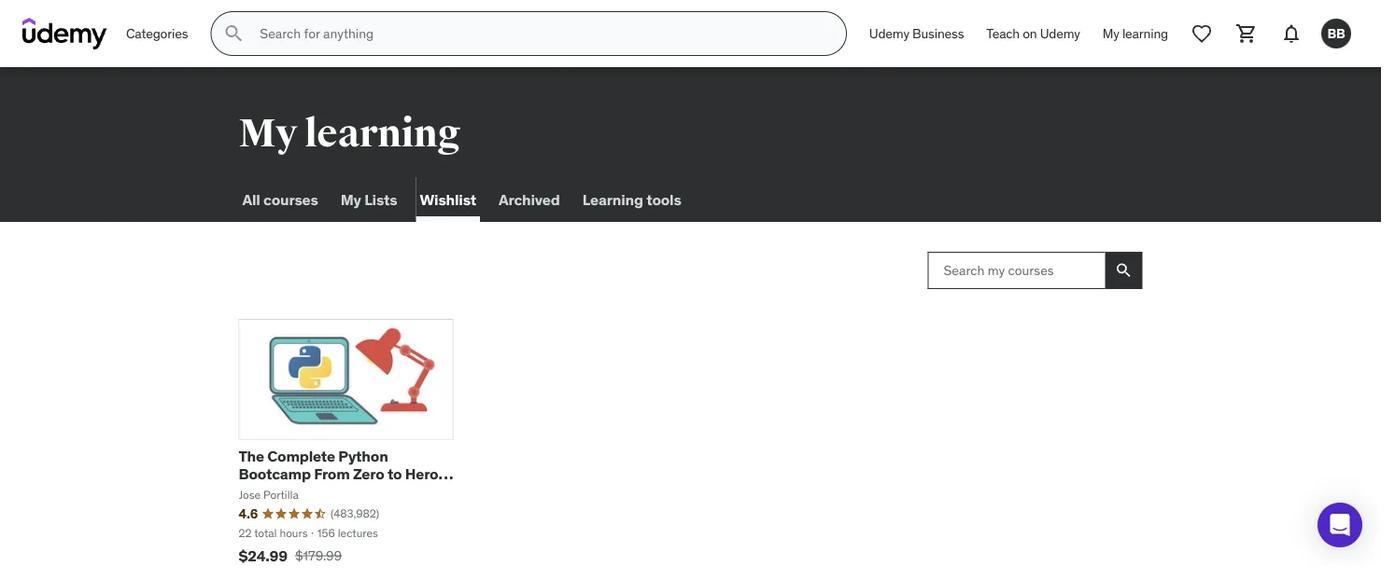 Task type: describe. For each thing, give the bounding box(es) containing it.
wishlist link
[[416, 177, 480, 222]]

categories button
[[115, 11, 199, 56]]

notifications image
[[1281, 22, 1303, 45]]

search image
[[1115, 262, 1134, 280]]

learning
[[583, 190, 643, 209]]

teach on udemy
[[987, 25, 1081, 42]]

$179.99
[[295, 548, 342, 565]]

1 vertical spatial learning
[[304, 109, 461, 158]]

udemy image
[[22, 18, 107, 50]]

Search my courses text field
[[928, 252, 1105, 290]]

from
[[314, 465, 350, 484]]

4.6
[[239, 506, 258, 523]]

$24.99
[[239, 547, 288, 566]]

zero
[[353, 465, 384, 484]]

hours
[[280, 527, 308, 541]]

on
[[1023, 25, 1037, 42]]

(483,982)
[[331, 507, 379, 522]]

bb link
[[1314, 11, 1359, 56]]

archived
[[499, 190, 560, 209]]

tools
[[647, 190, 682, 209]]

lists
[[364, 190, 397, 209]]

the complete python bootcamp from zero to hero in python
[[239, 447, 438, 502]]

udemy business link
[[858, 11, 975, 56]]

$24.99 $179.99
[[239, 547, 342, 566]]

portilla
[[263, 488, 299, 502]]

1 vertical spatial my
[[239, 109, 297, 158]]

courses
[[263, 190, 318, 209]]

bootcamp
[[239, 465, 311, 484]]

156
[[317, 527, 335, 541]]

jose portilla
[[239, 488, 299, 502]]

Search for anything text field
[[256, 18, 824, 50]]

wishlist image
[[1191, 22, 1213, 45]]



Task type: locate. For each thing, give the bounding box(es) containing it.
all courses
[[242, 190, 318, 209]]

my lists link
[[337, 177, 401, 222]]

1 vertical spatial python
[[255, 483, 304, 502]]

learning up lists
[[304, 109, 461, 158]]

submit search image
[[223, 22, 245, 45]]

shopping cart with 0 items image
[[1236, 22, 1258, 45]]

2 udemy from the left
[[1040, 25, 1081, 42]]

156 lectures
[[317, 527, 378, 541]]

bb
[[1328, 25, 1346, 42]]

0 vertical spatial python
[[338, 447, 388, 466]]

22 total hours
[[239, 527, 308, 541]]

jose
[[239, 488, 261, 502]]

1 horizontal spatial my learning
[[1103, 25, 1169, 42]]

1 udemy from the left
[[870, 25, 910, 42]]

total
[[254, 527, 277, 541]]

archived link
[[495, 177, 564, 222]]

my learning inside my learning link
[[1103, 25, 1169, 42]]

in
[[239, 483, 252, 502]]

learning tools
[[583, 190, 682, 209]]

categories
[[126, 25, 188, 42]]

22
[[239, 527, 252, 541]]

my learning left the wishlist "icon"
[[1103, 25, 1169, 42]]

my for my learning link
[[1103, 25, 1120, 42]]

my left lists
[[341, 190, 361, 209]]

1 horizontal spatial udemy
[[1040, 25, 1081, 42]]

0 horizontal spatial my
[[239, 109, 297, 158]]

learning tools link
[[579, 177, 685, 222]]

my learning up my lists
[[239, 109, 461, 158]]

the
[[239, 447, 264, 466]]

1 horizontal spatial learning
[[1123, 25, 1169, 42]]

udemy right on
[[1040, 25, 1081, 42]]

all courses link
[[239, 177, 322, 222]]

2 horizontal spatial my
[[1103, 25, 1120, 42]]

wishlist
[[420, 190, 476, 209]]

1 horizontal spatial my
[[341, 190, 361, 209]]

1 vertical spatial my learning
[[239, 109, 461, 158]]

0 vertical spatial learning
[[1123, 25, 1169, 42]]

learning left the wishlist "icon"
[[1123, 25, 1169, 42]]

2 vertical spatial my
[[341, 190, 361, 209]]

python
[[338, 447, 388, 466], [255, 483, 304, 502]]

0 horizontal spatial udemy
[[870, 25, 910, 42]]

complete
[[267, 447, 335, 466]]

0 vertical spatial my learning
[[1103, 25, 1169, 42]]

to
[[388, 465, 402, 484]]

hero
[[405, 465, 438, 484]]

0 horizontal spatial learning
[[304, 109, 461, 158]]

lectures
[[338, 527, 378, 541]]

0 vertical spatial my
[[1103, 25, 1120, 42]]

my learning link
[[1092, 11, 1180, 56]]

my right teach on udemy
[[1103, 25, 1120, 42]]

teach on udemy link
[[975, 11, 1092, 56]]

my learning
[[1103, 25, 1169, 42], [239, 109, 461, 158]]

udemy left business
[[870, 25, 910, 42]]

483982 reviews element
[[331, 507, 379, 522]]

0 horizontal spatial python
[[255, 483, 304, 502]]

udemy business
[[870, 25, 964, 42]]

0 horizontal spatial my learning
[[239, 109, 461, 158]]

the complete python bootcamp from zero to hero in python link
[[239, 447, 453, 502]]

business
[[913, 25, 964, 42]]

1 horizontal spatial python
[[338, 447, 388, 466]]

learning
[[1123, 25, 1169, 42], [304, 109, 461, 158]]

my lists
[[341, 190, 397, 209]]

teach
[[987, 25, 1020, 42]]

all
[[242, 190, 260, 209]]

udemy
[[870, 25, 910, 42], [1040, 25, 1081, 42]]

learning inside my learning link
[[1123, 25, 1169, 42]]

my up all courses
[[239, 109, 297, 158]]

my for my lists link
[[341, 190, 361, 209]]

my
[[1103, 25, 1120, 42], [239, 109, 297, 158], [341, 190, 361, 209]]



Task type: vqa. For each thing, say whether or not it's contained in the screenshot.
learning to the left
yes



